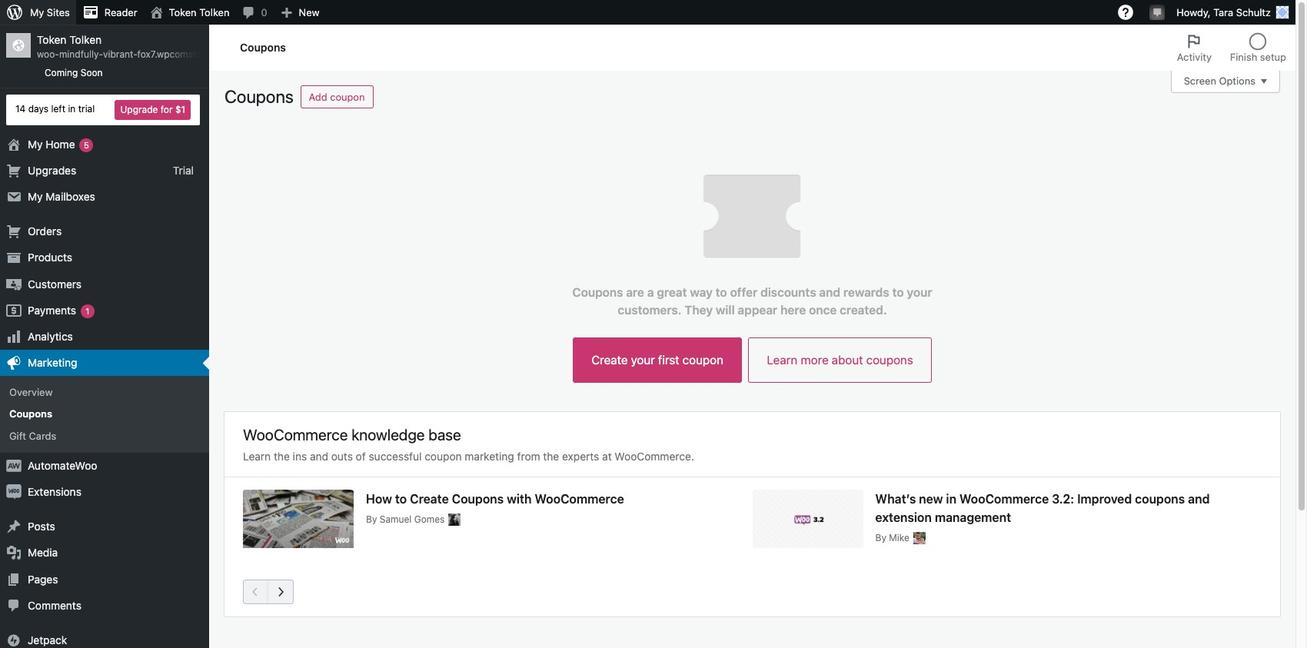 Task type: describe. For each thing, give the bounding box(es) containing it.
products
[[28, 251, 72, 264]]

by for how to create coupons with woocommerce
[[366, 514, 377, 526]]

cards
[[29, 430, 56, 442]]

management
[[935, 511, 1012, 525]]

14
[[15, 103, 26, 115]]

marketing link
[[0, 350, 209, 376]]

create your first coupon link
[[573, 338, 743, 383]]

fox7.wpcomstaging.com
[[137, 49, 242, 60]]

extensions link
[[0, 479, 209, 506]]

once
[[809, 303, 837, 317]]

2 the from the left
[[543, 450, 559, 463]]

comments
[[28, 599, 81, 612]]

main menu navigation
[[0, 25, 242, 648]]

screen options
[[1184, 75, 1256, 87]]

1 the from the left
[[274, 450, 290, 463]]

0 horizontal spatial coupon
[[330, 91, 365, 103]]

in inside navigation
[[68, 103, 76, 115]]

products link
[[0, 245, 209, 271]]

offer
[[730, 285, 758, 299]]

new
[[919, 493, 944, 506]]

coupons left add
[[225, 86, 294, 107]]

howdy,
[[1177, 6, 1211, 18]]

orders
[[28, 225, 62, 238]]

media link
[[0, 540, 209, 567]]

woocommerce inside the "woocommerce knowledge base learn the ins and outs of successful coupon marketing from the experts at woocommerce."
[[243, 426, 348, 444]]

2 horizontal spatial to
[[893, 285, 904, 299]]

home
[[46, 137, 75, 150]]

create your first coupon
[[592, 353, 724, 367]]

coupon inside the "woocommerce knowledge base learn the ins and outs of successful coupon marketing from the experts at woocommerce."
[[425, 450, 462, 463]]

trial
[[78, 103, 95, 115]]

coupons are a great way to offer discounts and rewards to your customers. they will appear here once created.
[[573, 285, 933, 317]]

will
[[716, 303, 735, 317]]

token for token tolken
[[169, 6, 197, 18]]

overview
[[9, 386, 53, 399]]

trial
[[173, 164, 194, 177]]

at
[[602, 450, 612, 463]]

coming
[[45, 67, 78, 78]]

coupons inside coupons are a great way to offer discounts and rewards to your customers. they will appear here once created.
[[573, 285, 623, 299]]

and inside coupons are a great way to offer discounts and rewards to your customers. they will appear here once created.
[[820, 285, 841, 299]]

payments 1
[[28, 304, 90, 317]]

finish setup
[[1231, 51, 1287, 63]]

add coupon
[[309, 91, 365, 103]]

5
[[84, 140, 89, 150]]

in inside what's new in woocommerce 3.2: improved coupons and extension management
[[947, 493, 957, 506]]

token for token tolken woo-mindfully-vibrant-fox7.wpcomstaging.com coming soon
[[37, 33, 67, 46]]

my sites
[[30, 6, 70, 18]]

gift cards link
[[0, 425, 209, 447]]

reader
[[104, 6, 137, 18]]

my home 5
[[28, 137, 89, 150]]

gift
[[9, 430, 26, 442]]

3.2:
[[1052, 493, 1075, 506]]

more
[[801, 353, 829, 367]]

0 horizontal spatial coupons
[[867, 353, 914, 367]]

14 days left in trial
[[15, 103, 95, 115]]

first
[[658, 353, 680, 367]]

tolken for token tolken woo-mindfully-vibrant-fox7.wpcomstaging.com coming soon
[[69, 33, 102, 46]]

analytics
[[28, 330, 73, 343]]

my sites link
[[0, 0, 76, 25]]

marketing
[[465, 450, 514, 463]]

and inside the "woocommerce knowledge base learn the ins and outs of successful coupon marketing from the experts at woocommerce."
[[310, 450, 328, 463]]

they
[[685, 303, 713, 317]]

great
[[657, 285, 687, 299]]

knowledge
[[352, 426, 425, 444]]

created.
[[840, 303, 887, 317]]

customers.
[[618, 303, 682, 317]]

notification image
[[1152, 5, 1164, 18]]

jetpack
[[28, 634, 67, 647]]

upgrade for $1
[[120, 104, 185, 115]]

0 vertical spatial create
[[592, 353, 628, 367]]

token tolken
[[169, 6, 230, 18]]

my for my mailboxes
[[28, 190, 43, 203]]

experts
[[562, 450, 600, 463]]

learn more about coupons link
[[749, 338, 932, 383]]

what's new in woocommerce 3.2: improved coupons and extension management
[[876, 493, 1210, 525]]

previous page image
[[247, 583, 264, 602]]

pages
[[28, 573, 58, 586]]

mailboxes
[[46, 190, 95, 203]]

orders link
[[0, 219, 209, 245]]

automatewoo
[[28, 459, 97, 472]]

of
[[356, 450, 366, 463]]

new link
[[274, 0, 326, 25]]

token tolken link
[[144, 0, 236, 25]]

upgrade for $1 button
[[115, 100, 191, 120]]

for
[[161, 104, 173, 115]]

and inside what's new in woocommerce 3.2: improved coupons and extension management
[[1189, 493, 1210, 506]]

sites
[[47, 6, 70, 18]]

posts link
[[0, 514, 209, 540]]

jetpack link
[[0, 628, 209, 648]]

discounts
[[761, 285, 817, 299]]

coupons inside main menu navigation
[[9, 408, 52, 420]]

learn inside the "woocommerce knowledge base learn the ins and outs of successful coupon marketing from the experts at woocommerce."
[[243, 450, 271, 463]]



Task type: locate. For each thing, give the bounding box(es) containing it.
0 horizontal spatial tolken
[[69, 33, 102, 46]]

toolbar navigation
[[0, 0, 1296, 28]]

2 vertical spatial and
[[1189, 493, 1210, 506]]

token inside the "token tolken woo-mindfully-vibrant-fox7.wpcomstaging.com coming soon"
[[37, 33, 67, 46]]

token inside token tolken link
[[169, 6, 197, 18]]

improved
[[1078, 493, 1133, 506]]

add coupon link
[[300, 85, 373, 108]]

my left sites on the top of page
[[30, 6, 44, 18]]

coupons left are at the left top of the page
[[573, 285, 623, 299]]

mindfully-
[[59, 49, 103, 60]]

0 vertical spatial coupon
[[330, 91, 365, 103]]

by
[[366, 514, 377, 526], [876, 533, 887, 544]]

1 horizontal spatial to
[[716, 285, 727, 299]]

2 horizontal spatial woocommerce
[[960, 493, 1049, 506]]

by left mike
[[876, 533, 887, 544]]

appear
[[738, 303, 778, 317]]

1 horizontal spatial tolken
[[199, 6, 230, 18]]

add
[[309, 91, 327, 103]]

0 horizontal spatial woocommerce
[[243, 426, 348, 444]]

marketing
[[28, 356, 77, 369]]

woo-
[[37, 49, 59, 60]]

coupons down 0
[[240, 40, 286, 54]]

analytics link
[[0, 324, 209, 350]]

in
[[68, 103, 76, 115], [947, 493, 957, 506]]

1 horizontal spatial token
[[169, 6, 197, 18]]

left
[[51, 103, 65, 115]]

tolken up mindfully-
[[69, 33, 102, 46]]

1 vertical spatial your
[[631, 353, 655, 367]]

the
[[274, 450, 290, 463], [543, 450, 559, 463]]

extension
[[876, 511, 932, 525]]

create
[[592, 353, 628, 367], [410, 493, 449, 506]]

2 vertical spatial my
[[28, 190, 43, 203]]

0 horizontal spatial to
[[395, 493, 407, 506]]

what's
[[876, 493, 916, 506]]

coupons inside what's new in woocommerce 3.2: improved coupons and extension management
[[1136, 493, 1186, 506]]

are
[[626, 285, 645, 299]]

my
[[30, 6, 44, 18], [28, 137, 43, 150], [28, 190, 43, 203]]

1 horizontal spatial the
[[543, 450, 559, 463]]

woocommerce down experts
[[535, 493, 624, 506]]

1 vertical spatial in
[[947, 493, 957, 506]]

coupons right improved
[[1136, 493, 1186, 506]]

tab list
[[1168, 25, 1296, 71]]

mike
[[889, 533, 910, 544]]

woocommerce
[[243, 426, 348, 444], [535, 493, 624, 506], [960, 493, 1049, 506]]

coupons left with
[[452, 493, 504, 506]]

tolken left 0 link
[[199, 6, 230, 18]]

1 vertical spatial coupons
[[1136, 493, 1186, 506]]

1 vertical spatial learn
[[243, 450, 271, 463]]

tolken inside the "token tolken woo-mindfully-vibrant-fox7.wpcomstaging.com coming soon"
[[69, 33, 102, 46]]

woocommerce up the management
[[960, 493, 1049, 506]]

0 horizontal spatial in
[[68, 103, 76, 115]]

your left first
[[631, 353, 655, 367]]

by samuel gomes
[[366, 514, 445, 526]]

1 horizontal spatial your
[[907, 285, 933, 299]]

activity button
[[1168, 25, 1221, 71]]

1 vertical spatial tolken
[[69, 33, 102, 46]]

0 horizontal spatial by
[[366, 514, 377, 526]]

successful
[[369, 450, 422, 463]]

here
[[781, 303, 806, 317]]

to up by samuel gomes
[[395, 493, 407, 506]]

0 vertical spatial tolken
[[199, 6, 230, 18]]

reader link
[[76, 0, 144, 25]]

media
[[28, 546, 58, 560]]

coupon right add
[[330, 91, 365, 103]]

create up gomes
[[410, 493, 449, 506]]

my for my sites
[[30, 6, 44, 18]]

token up woo-
[[37, 33, 67, 46]]

my inside the toolbar navigation
[[30, 6, 44, 18]]

0 vertical spatial learn
[[767, 353, 798, 367]]

days
[[28, 103, 48, 115]]

the left ins
[[274, 450, 290, 463]]

0 vertical spatial token
[[169, 6, 197, 18]]

learn left ins
[[243, 450, 271, 463]]

screen
[[1184, 75, 1217, 87]]

soon
[[81, 67, 103, 78]]

coupon
[[330, 91, 365, 103], [683, 353, 724, 367], [425, 450, 462, 463]]

customers
[[28, 277, 82, 290]]

rewards
[[844, 285, 890, 299]]

0 horizontal spatial and
[[310, 450, 328, 463]]

tab list containing activity
[[1168, 25, 1296, 71]]

the right from
[[543, 450, 559, 463]]

1
[[86, 306, 90, 316]]

tolken inside the toolbar navigation
[[199, 6, 230, 18]]

coupons link
[[0, 403, 209, 425]]

finish setup button
[[1221, 25, 1296, 71]]

woocommerce inside what's new in woocommerce 3.2: improved coupons and extension management
[[960, 493, 1049, 506]]

gift cards
[[9, 430, 56, 442]]

1 horizontal spatial woocommerce
[[535, 493, 624, 506]]

payments
[[28, 304, 76, 317]]

woocommerce up ins
[[243, 426, 348, 444]]

1 horizontal spatial create
[[592, 353, 628, 367]]

0 vertical spatial and
[[820, 285, 841, 299]]

a
[[648, 285, 654, 299]]

screen options button
[[1171, 70, 1281, 93]]

learn
[[767, 353, 798, 367], [243, 450, 271, 463]]

coupons down "overview"
[[9, 408, 52, 420]]

1 vertical spatial coupon
[[683, 353, 724, 367]]

about
[[832, 353, 864, 367]]

next page image
[[272, 583, 290, 602]]

1 horizontal spatial and
[[820, 285, 841, 299]]

gomes
[[414, 514, 445, 526]]

1 horizontal spatial learn
[[767, 353, 798, 367]]

my mailboxes link
[[0, 184, 209, 210]]

0 horizontal spatial token
[[37, 33, 67, 46]]

coupons
[[867, 353, 914, 367], [1136, 493, 1186, 506]]

0 vertical spatial your
[[907, 285, 933, 299]]

1 horizontal spatial coupons
[[1136, 493, 1186, 506]]

0 horizontal spatial create
[[410, 493, 449, 506]]

overview link
[[0, 382, 209, 403]]

your
[[907, 285, 933, 299], [631, 353, 655, 367]]

my for my home 5
[[28, 137, 43, 150]]

1 vertical spatial token
[[37, 33, 67, 46]]

finish
[[1231, 51, 1258, 63]]

1 vertical spatial create
[[410, 493, 449, 506]]

by for what's new in woocommerce 3.2: improved coupons and extension management
[[876, 533, 887, 544]]

learn more about coupons
[[767, 353, 914, 367]]

woocommerce knowledge base learn the ins and outs of successful coupon marketing from the experts at woocommerce.
[[243, 426, 695, 463]]

by mike
[[876, 533, 910, 544]]

tolken
[[199, 6, 230, 18], [69, 33, 102, 46]]

new
[[299, 6, 320, 18]]

2 horizontal spatial coupon
[[683, 353, 724, 367]]

$1
[[175, 104, 185, 115]]

1 vertical spatial by
[[876, 533, 887, 544]]

by down how
[[366, 514, 377, 526]]

in right left
[[68, 103, 76, 115]]

0 vertical spatial my
[[30, 6, 44, 18]]

token tolken woo-mindfully-vibrant-fox7.wpcomstaging.com coming soon
[[37, 33, 242, 78]]

to up will
[[716, 285, 727, 299]]

0 horizontal spatial learn
[[243, 450, 271, 463]]

from
[[517, 450, 540, 463]]

how
[[366, 493, 392, 506]]

coupons right about
[[867, 353, 914, 367]]

how to create coupons with woocommerce
[[366, 493, 624, 506]]

your right rewards
[[907, 285, 933, 299]]

pages link
[[0, 567, 209, 593]]

learn left more
[[767, 353, 798, 367]]

upgrade
[[120, 104, 158, 115]]

ins
[[293, 450, 307, 463]]

my down upgrades
[[28, 190, 43, 203]]

to
[[716, 285, 727, 299], [893, 285, 904, 299], [395, 493, 407, 506]]

2 vertical spatial coupon
[[425, 450, 462, 463]]

0 horizontal spatial the
[[274, 450, 290, 463]]

2 horizontal spatial and
[[1189, 493, 1210, 506]]

token up fox7.wpcomstaging.com
[[169, 6, 197, 18]]

1 horizontal spatial by
[[876, 533, 887, 544]]

comments link
[[0, 593, 209, 619]]

your inside coupons are a great way to offer discounts and rewards to your customers. they will appear here once created.
[[907, 285, 933, 299]]

0 vertical spatial in
[[68, 103, 76, 115]]

0 link
[[236, 0, 274, 25]]

1 horizontal spatial coupon
[[425, 450, 462, 463]]

setup
[[1261, 51, 1287, 63]]

extensions
[[28, 485, 81, 498]]

in right the new on the right bottom
[[947, 493, 957, 506]]

customers link
[[0, 271, 209, 297]]

with
[[507, 493, 532, 506]]

1 horizontal spatial in
[[947, 493, 957, 506]]

tolken for token tolken
[[199, 6, 230, 18]]

coupon down base
[[425, 450, 462, 463]]

create left first
[[592, 353, 628, 367]]

1 vertical spatial my
[[28, 137, 43, 150]]

coupon right first
[[683, 353, 724, 367]]

woocommerce.
[[615, 450, 695, 463]]

1 vertical spatial and
[[310, 450, 328, 463]]

outs
[[331, 450, 353, 463]]

0 horizontal spatial your
[[631, 353, 655, 367]]

to right rewards
[[893, 285, 904, 299]]

0 vertical spatial coupons
[[867, 353, 914, 367]]

howdy, tara schultz
[[1177, 6, 1272, 18]]

0 vertical spatial by
[[366, 514, 377, 526]]

my left home
[[28, 137, 43, 150]]



Task type: vqa. For each thing, say whether or not it's contained in the screenshot.
Toolbar navigation
yes



